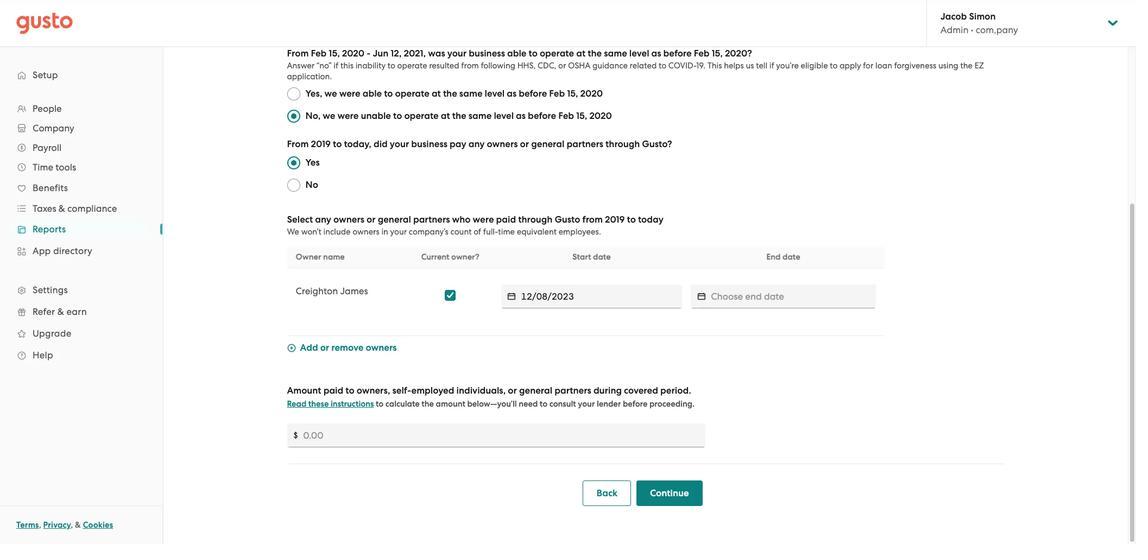 Task type: describe. For each thing, give the bounding box(es) containing it.
read
[[287, 399, 307, 409]]

were for able
[[339, 88, 361, 99]]

the inside amount paid to owners, self-employed individuals, or general partners during covered period. read these instructions to calculate the amount below—you'll need to consult your lender before proceeding.
[[422, 399, 434, 409]]

to right related
[[659, 61, 667, 71]]

loan
[[876, 61, 893, 71]]

0 horizontal spatial business
[[412, 139, 448, 150]]

calculate
[[386, 399, 420, 409]]

taxes
[[33, 203, 56, 214]]

setup
[[33, 70, 58, 80]]

during
[[594, 385, 622, 397]]

gusto?
[[643, 139, 673, 150]]

$
[[294, 431, 298, 441]]

gusto navigation element
[[0, 47, 162, 384]]

owners up the include on the left top of the page
[[334, 214, 365, 226]]

app directory link
[[11, 241, 152, 261]]

no, we were unable to operate at the same level as before feb 15, 2020
[[306, 110, 612, 122]]

from feb 15, 2020 - jun 12, 2021, was your business able to operate at the same level as before feb 15, 2020? answer "no" if this inability to operate resulted from following hhs, cdc, or osha guidance related to covid-19. this helps us tell if you're eligible to apply for loan forgiveness using the ez application.
[[287, 48, 985, 82]]

terms link
[[16, 521, 39, 530]]

covid-
[[669, 61, 697, 71]]

were inside select any owners or general partners who were paid through gusto from 2019 to today we won't include owners in your company's count of full-time equivalent employees.
[[473, 214, 494, 226]]

hhs,
[[518, 61, 536, 71]]

remove
[[332, 342, 364, 354]]

company's
[[409, 227, 449, 237]]

before down hhs,
[[519, 88, 547, 99]]

before inside from feb 15, 2020 - jun 12, 2021, was your business able to operate at the same level as before feb 15, 2020? answer "no" if this inability to operate resulted from following hhs, cdc, or osha guidance related to covid-19. this helps us tell if you're eligible to apply for loan forgiveness using the ez application.
[[664, 48, 692, 59]]

to up instructions
[[346, 385, 355, 397]]

or inside from feb 15, 2020 - jun 12, 2021, was your business able to operate at the same level as before feb 15, 2020? answer "no" if this inability to operate resulted from following hhs, cdc, or osha guidance related to covid-19. this helps us tell if you're eligible to apply for loan forgiveness using the ez application.
[[559, 61, 566, 71]]

paid inside select any owners or general partners who were paid through gusto from 2019 to today we won't include owners in your company's count of full-time equivalent employees.
[[496, 214, 516, 226]]

from inside from feb 15, 2020 - jun 12, 2021, was your business able to operate at the same level as before feb 15, 2020? answer "no" if this inability to operate resulted from following hhs, cdc, or osha guidance related to covid-19. this helps us tell if you're eligible to apply for loan forgiveness using the ez application.
[[462, 61, 479, 71]]

benefits link
[[11, 178, 152, 198]]

people
[[33, 103, 62, 114]]

tools
[[56, 162, 76, 173]]

19.
[[697, 61, 706, 71]]

equivalent
[[517, 227, 557, 237]]

earn
[[67, 306, 87, 317]]

cookies
[[83, 521, 113, 530]]

general inside select any owners or general partners who were paid through gusto from 2019 to today we won't include owners in your company's count of full-time equivalent employees.
[[378, 214, 411, 226]]

0 vertical spatial partners
[[567, 139, 604, 150]]

help
[[33, 350, 53, 361]]

•
[[971, 24, 974, 35]]

of
[[474, 227, 481, 237]]

taxes & compliance
[[33, 203, 117, 214]]

were for unable
[[338, 110, 359, 122]]

today
[[638, 214, 664, 226]]

company
[[33, 123, 74, 134]]

general inside amount paid to owners, self-employed individuals, or general partners during covered period. read these instructions to calculate the amount below—you'll need to consult your lender before proceeding.
[[520, 385, 553, 397]]

proceeding.
[[650, 399, 695, 409]]

same for yes, we were able to operate at the same level as before feb 15, 2020
[[460, 88, 483, 99]]

resulted
[[429, 61, 460, 71]]

2 , from the left
[[71, 521, 73, 530]]

ez
[[975, 61, 985, 71]]

feb down osha
[[559, 110, 574, 122]]

the down yes, we were able to operate at the same level as before feb 15, 2020
[[452, 110, 467, 122]]

before down cdc,
[[528, 110, 557, 122]]

time
[[33, 162, 53, 173]]

us
[[746, 61, 755, 71]]

creighton james
[[296, 286, 368, 297]]

before inside amount paid to owners, self-employed individuals, or general partners during covered period. read these instructions to calculate the amount below—you'll need to consult your lender before proceeding.
[[623, 399, 648, 409]]

company button
[[11, 118, 152, 138]]

to up hhs,
[[529, 48, 538, 59]]

end
[[767, 252, 781, 262]]

for
[[864, 61, 874, 71]]

count
[[451, 227, 472, 237]]

yes,
[[306, 88, 322, 99]]

did
[[374, 139, 388, 150]]

reports link
[[11, 220, 152, 239]]

level inside from feb 15, 2020 - jun 12, 2021, was your business able to operate at the same level as before feb 15, 2020? answer "no" if this inability to operate resulted from following hhs, cdc, or osha guidance related to covid-19. this helps us tell if you're eligible to apply for loan forgiveness using the ez application.
[[630, 48, 650, 59]]

owners right pay
[[487, 139, 518, 150]]

won't
[[301, 227, 322, 237]]

level for no, we were unable to operate at the same level as before feb 15, 2020
[[494, 110, 514, 122]]

same for no, we were unable to operate at the same level as before feb 15, 2020
[[469, 110, 492, 122]]

continue
[[650, 488, 689, 499]]

amount
[[287, 385, 321, 397]]

application.
[[287, 72, 332, 82]]

to down 12,
[[388, 61, 396, 71]]

partners inside select any owners or general partners who were paid through gusto from 2019 to today we won't include owners in your company's count of full-time equivalent employees.
[[413, 214, 450, 226]]

gusto
[[555, 214, 581, 226]]

date for end date
[[783, 252, 801, 262]]

or inside select any owners or general partners who were paid through gusto from 2019 to today we won't include owners in your company's count of full-time equivalent employees.
[[367, 214, 376, 226]]

settings
[[33, 285, 68, 296]]

apply
[[840, 61, 862, 71]]

unable
[[361, 110, 391, 122]]

this
[[341, 61, 354, 71]]

home image
[[16, 12, 73, 34]]

to left apply
[[830, 61, 838, 71]]

2020 inside from feb 15, 2020 - jun 12, 2021, was your business able to operate at the same level as before feb 15, 2020? answer "no" if this inability to operate resulted from following hhs, cdc, or osha guidance related to covid-19. this helps us tell if you're eligible to apply for loan forgiveness using the ez application.
[[342, 48, 365, 59]]

at inside from feb 15, 2020 - jun 12, 2021, was your business able to operate at the same level as before feb 15, 2020? answer "no" if this inability to operate resulted from following hhs, cdc, or osha guidance related to covid-19. this helps us tell if you're eligible to apply for loan forgiveness using the ez application.
[[577, 48, 586, 59]]

time tools button
[[11, 158, 152, 177]]

your inside amount paid to owners, self-employed individuals, or general partners during covered period. read these instructions to calculate the amount below—you'll need to consult your lender before proceeding.
[[578, 399, 595, 409]]

lender
[[597, 399, 621, 409]]

individuals,
[[457, 385, 506, 397]]

feb up "no"
[[311, 48, 327, 59]]

0 vertical spatial through
[[606, 139, 640, 150]]

today,
[[344, 139, 372, 150]]

2020 for yes, we were able to operate at the same level as before feb 15, 2020
[[581, 88, 603, 99]]

com,pany
[[976, 24, 1019, 35]]

employed
[[412, 385, 455, 397]]

instructions
[[331, 399, 374, 409]]

upgrade
[[33, 328, 71, 339]]

directory
[[53, 246, 92, 256]]

to inside select any owners or general partners who were paid through gusto from 2019 to today we won't include owners in your company's count of full-time equivalent employees.
[[627, 214, 636, 226]]

start date
[[573, 252, 611, 262]]

partners inside amount paid to owners, self-employed individuals, or general partners during covered period. read these instructions to calculate the amount below—you'll need to consult your lender before proceeding.
[[555, 385, 592, 397]]

No radio
[[287, 179, 300, 192]]

& for compliance
[[59, 203, 65, 214]]

1 if from the left
[[334, 61, 339, 71]]

eligible
[[801, 61, 829, 71]]

back
[[597, 488, 618, 499]]

following
[[481, 61, 516, 71]]

your right did
[[390, 139, 409, 150]]

compliance
[[67, 203, 117, 214]]

at for no, we were unable to operate at the same level as before feb 15, 2020
[[441, 110, 450, 122]]

to down owners,
[[376, 399, 384, 409]]

any inside select any owners or general partners who were paid through gusto from 2019 to today we won't include owners in your company's count of full-time equivalent employees.
[[315, 214, 331, 226]]

privacy
[[43, 521, 71, 530]]

& for earn
[[57, 306, 64, 317]]

Yes, we were able to operate at the same level as before Feb 15, 2020 radio
[[287, 87, 300, 101]]

time tools
[[33, 162, 76, 173]]

Choose start date field
[[521, 285, 683, 309]]

2 if from the left
[[770, 61, 775, 71]]

include
[[324, 227, 351, 237]]

we for no,
[[323, 110, 336, 122]]

answer
[[287, 61, 315, 71]]

employees.
[[559, 227, 601, 237]]

consult
[[550, 399, 576, 409]]

jun
[[373, 48, 389, 59]]

"no"
[[317, 61, 332, 71]]

No, we were unable to operate at the same level as before Feb 15, 2020 radio
[[287, 110, 300, 123]]

cdc,
[[538, 61, 557, 71]]

calendar outline image
[[698, 291, 706, 302]]

owners right the remove
[[366, 342, 397, 354]]

business inside from feb 15, 2020 - jun 12, 2021, was your business able to operate at the same level as before feb 15, 2020? answer "no" if this inability to operate resulted from following hhs, cdc, or osha guidance related to covid-19. this helps us tell if you're eligible to apply for loan forgiveness using the ez application.
[[469, 48, 505, 59]]

you're
[[777, 61, 799, 71]]

creighton
[[296, 286, 338, 297]]

who
[[452, 214, 471, 226]]

these
[[309, 399, 329, 409]]



Task type: locate. For each thing, give the bounding box(es) containing it.
if left "this"
[[334, 61, 339, 71]]

1 vertical spatial able
[[363, 88, 382, 99]]

& left earn
[[57, 306, 64, 317]]

0 vertical spatial 2020
[[342, 48, 365, 59]]

app directory
[[33, 246, 92, 256]]

the up guidance
[[588, 48, 602, 59]]

0 horizontal spatial through
[[519, 214, 553, 226]]

able inside from feb 15, 2020 - jun 12, 2021, was your business able to operate at the same level as before feb 15, 2020? answer "no" if this inability to operate resulted from following hhs, cdc, or osha guidance related to covid-19. this helps us tell if you're eligible to apply for loan forgiveness using the ez application.
[[508, 48, 527, 59]]

1 vertical spatial we
[[323, 110, 336, 122]]

at for yes, we were able to operate at the same level as before feb 15, 2020
[[432, 88, 441, 99]]

at down resulted
[[432, 88, 441, 99]]

forgiveness
[[895, 61, 937, 71]]

select
[[287, 214, 313, 226]]

0 vertical spatial 2019
[[311, 139, 331, 150]]

same up no, we were unable to operate at the same level as before feb 15, 2020
[[460, 88, 483, 99]]

1 , from the left
[[39, 521, 41, 530]]

feb down cdc,
[[550, 88, 565, 99]]

1 vertical spatial from
[[583, 214, 603, 226]]

1 vertical spatial were
[[338, 110, 359, 122]]

simon
[[970, 11, 996, 22]]

calendar outline image
[[508, 291, 516, 302]]

1 horizontal spatial any
[[469, 139, 485, 150]]

as up related
[[652, 48, 662, 59]]

1 horizontal spatial business
[[469, 48, 505, 59]]

if right tell
[[770, 61, 775, 71]]

we right the no,
[[323, 110, 336, 122]]

was
[[428, 48, 445, 59]]

help link
[[11, 346, 152, 365]]

we right yes,
[[325, 88, 337, 99]]

able up unable
[[363, 88, 382, 99]]

able
[[508, 48, 527, 59], [363, 88, 382, 99]]

the
[[588, 48, 602, 59], [961, 61, 973, 71], [443, 88, 457, 99], [452, 110, 467, 122], [422, 399, 434, 409]]

1 vertical spatial through
[[519, 214, 553, 226]]

app
[[33, 246, 51, 256]]

2020 up "this"
[[342, 48, 365, 59]]

as up the from 2019 to today, did your business pay any owners or general partners through gusto?
[[516, 110, 526, 122]]

2019
[[311, 139, 331, 150], [605, 214, 625, 226]]

1 vertical spatial from
[[287, 139, 309, 150]]

from inside select any owners or general partners who were paid through gusto from 2019 to today we won't include owners in your company's count of full-time equivalent employees.
[[583, 214, 603, 226]]

2 vertical spatial were
[[473, 214, 494, 226]]

1 vertical spatial &
[[57, 306, 64, 317]]

select any owners or general partners who were paid through gusto from 2019 to today we won't include owners in your company's count of full-time equivalent employees.
[[287, 214, 664, 237]]

0 vertical spatial business
[[469, 48, 505, 59]]

jacob
[[941, 11, 967, 22]]

1 vertical spatial partners
[[413, 214, 450, 226]]

through up equivalent
[[519, 214, 553, 226]]

1 vertical spatial any
[[315, 214, 331, 226]]

& left the cookies button
[[75, 521, 81, 530]]

paid up read these instructions button
[[324, 385, 344, 397]]

2 vertical spatial at
[[441, 110, 450, 122]]

1 vertical spatial paid
[[324, 385, 344, 397]]

at down yes, we were able to operate at the same level as before feb 15, 2020
[[441, 110, 450, 122]]

, left the cookies button
[[71, 521, 73, 530]]

terms
[[16, 521, 39, 530]]

period.
[[661, 385, 692, 397]]

yes
[[306, 157, 320, 168]]

as down following
[[507, 88, 517, 99]]

to left today
[[627, 214, 636, 226]]

1 horizontal spatial able
[[508, 48, 527, 59]]

we
[[287, 227, 299, 237]]

add or remove owners
[[300, 342, 397, 354]]

1 horizontal spatial 2019
[[605, 214, 625, 226]]

& inside dropdown button
[[59, 203, 65, 214]]

your right in
[[390, 227, 407, 237]]

1 vertical spatial business
[[412, 139, 448, 150]]

0 vertical spatial we
[[325, 88, 337, 99]]

2019 inside select any owners or general partners who were paid through gusto from 2019 to today we won't include owners in your company's count of full-time equivalent employees.
[[605, 214, 625, 226]]

Choose end date field
[[711, 285, 876, 309]]

paid
[[496, 214, 516, 226], [324, 385, 344, 397]]

from for from feb 15, 2020 - jun 12, 2021, was your business able to operate at the same level as before feb 15, 2020? answer "no" if this inability to operate resulted from following hhs, cdc, or osha guidance related to covid-19. this helps us tell if you're eligible to apply for loan forgiveness using the ez application.
[[287, 48, 309, 59]]

to right unable
[[393, 110, 402, 122]]

no
[[306, 179, 318, 191]]

add
[[300, 342, 318, 354]]

covered
[[624, 385, 659, 397]]

feb up 19.
[[694, 48, 710, 59]]

were
[[339, 88, 361, 99], [338, 110, 359, 122], [473, 214, 494, 226]]

1 horizontal spatial ,
[[71, 521, 73, 530]]

None checkbox
[[445, 290, 456, 301]]

same up the from 2019 to today, did your business pay any owners or general partners through gusto?
[[469, 110, 492, 122]]

owner?
[[452, 252, 480, 262]]

any right pay
[[469, 139, 485, 150]]

15,
[[329, 48, 340, 59], [712, 48, 723, 59], [567, 88, 578, 99], [577, 110, 588, 122]]

before down covered
[[623, 399, 648, 409]]

paid inside amount paid to owners, self-employed individuals, or general partners during covered period. read these instructions to calculate the amount below—you'll need to consult your lender before proceeding.
[[324, 385, 344, 397]]

, left the "privacy" link
[[39, 521, 41, 530]]

osha
[[568, 61, 591, 71]]

1 vertical spatial as
[[507, 88, 517, 99]]

0 vertical spatial same
[[604, 48, 628, 59]]

from up employees.
[[583, 214, 603, 226]]

your up resulted
[[448, 48, 467, 59]]

1 horizontal spatial date
[[783, 252, 801, 262]]

2 vertical spatial as
[[516, 110, 526, 122]]

through inside select any owners or general partners who were paid through gusto from 2019 to today we won't include owners in your company's count of full-time equivalent employees.
[[519, 214, 553, 226]]

business left pay
[[412, 139, 448, 150]]

1 vertical spatial general
[[378, 214, 411, 226]]

paid up time
[[496, 214, 516, 226]]

continue button
[[637, 481, 703, 506]]

1 vertical spatial 2019
[[605, 214, 625, 226]]

0 vertical spatial at
[[577, 48, 586, 59]]

level
[[630, 48, 650, 59], [485, 88, 505, 99], [494, 110, 514, 122]]

to right need
[[540, 399, 548, 409]]

read these instructions button
[[287, 399, 374, 410]]

1 from from the top
[[287, 48, 309, 59]]

related
[[630, 61, 657, 71]]

0 vertical spatial paid
[[496, 214, 516, 226]]

-
[[367, 48, 371, 59]]

need
[[519, 399, 538, 409]]

settings link
[[11, 280, 152, 300]]

as for no, we were unable to operate at the same level as before feb 15, 2020
[[516, 110, 526, 122]]

0 vertical spatial from
[[287, 48, 309, 59]]

amount paid to owners, self-employed individuals, or general partners during covered period. read these instructions to calculate the amount below—you'll need to consult your lender before proceeding.
[[287, 385, 695, 409]]

1 horizontal spatial from
[[583, 214, 603, 226]]

time
[[499, 227, 515, 237]]

owners
[[487, 139, 518, 150], [334, 214, 365, 226], [353, 227, 380, 237], [366, 342, 397, 354]]

same
[[604, 48, 628, 59], [460, 88, 483, 99], [469, 110, 492, 122]]

your inside select any owners or general partners who were paid through gusto from 2019 to today we won't include owners in your company's count of full-time equivalent employees.
[[390, 227, 407, 237]]

before up covid-
[[664, 48, 692, 59]]

start
[[573, 252, 592, 262]]

0 horizontal spatial if
[[334, 61, 339, 71]]

in
[[382, 227, 388, 237]]

were left unable
[[338, 110, 359, 122]]

from up yes 'option'
[[287, 139, 309, 150]]

from right resulted
[[462, 61, 479, 71]]

full-
[[483, 227, 499, 237]]

2020?
[[725, 48, 753, 59]]

1 vertical spatial same
[[460, 88, 483, 99]]

2020 down osha
[[581, 88, 603, 99]]

2 vertical spatial level
[[494, 110, 514, 122]]

from 2019 to today, did your business pay any owners or general partners through gusto?
[[287, 139, 673, 150]]

any
[[469, 139, 485, 150], [315, 214, 331, 226]]

upgrade link
[[11, 324, 152, 343]]

the up no, we were unable to operate at the same level as before feb 15, 2020
[[443, 88, 457, 99]]

from up answer
[[287, 48, 309, 59]]

1 vertical spatial at
[[432, 88, 441, 99]]

from inside from feb 15, 2020 - jun 12, 2021, was your business able to operate at the same level as before feb 15, 2020? answer "no" if this inability to operate resulted from following hhs, cdc, or osha guidance related to covid-19. this helps us tell if you're eligible to apply for loan forgiveness using the ez application.
[[287, 48, 309, 59]]

1 vertical spatial level
[[485, 88, 505, 99]]

date
[[593, 252, 611, 262], [783, 252, 801, 262]]

from for from 2019 to today, did your business pay any owners or general partners through gusto?
[[287, 139, 309, 150]]

level up the from 2019 to today, did your business pay any owners or general partners through gusto?
[[494, 110, 514, 122]]

same inside from feb 15, 2020 - jun 12, 2021, was your business able to operate at the same level as before feb 15, 2020? answer "no" if this inability to operate resulted from following hhs, cdc, or osha guidance related to covid-19. this helps us tell if you're eligible to apply for loan forgiveness using the ez application.
[[604, 48, 628, 59]]

2 vertical spatial 2020
[[590, 110, 612, 122]]

0 horizontal spatial 2019
[[311, 139, 331, 150]]

payroll
[[33, 142, 62, 153]]

level up related
[[630, 48, 650, 59]]

back button
[[583, 481, 631, 506]]

,
[[39, 521, 41, 530], [71, 521, 73, 530]]

feb
[[311, 48, 327, 59], [694, 48, 710, 59], [550, 88, 565, 99], [559, 110, 574, 122]]

2020
[[342, 48, 365, 59], [581, 88, 603, 99], [590, 110, 612, 122]]

general
[[532, 139, 565, 150], [378, 214, 411, 226], [520, 385, 553, 397]]

list
[[0, 99, 162, 366]]

operate
[[540, 48, 574, 59], [398, 61, 427, 71], [395, 88, 430, 99], [405, 110, 439, 122]]

to up unable
[[384, 88, 393, 99]]

or
[[559, 61, 566, 71], [520, 139, 529, 150], [367, 214, 376, 226], [320, 342, 329, 354], [508, 385, 517, 397]]

as
[[652, 48, 662, 59], [507, 88, 517, 99], [516, 110, 526, 122]]

0.00 text field
[[303, 424, 706, 448]]

setup link
[[11, 65, 152, 85]]

jacob simon admin • com,pany
[[941, 11, 1019, 35]]

0 vertical spatial level
[[630, 48, 650, 59]]

to left today,
[[333, 139, 342, 150]]

0 vertical spatial as
[[652, 48, 662, 59]]

self-
[[393, 385, 412, 397]]

james
[[340, 286, 368, 297]]

2 from from the top
[[287, 139, 309, 150]]

through
[[606, 139, 640, 150], [519, 214, 553, 226]]

or inside amount paid to owners, self-employed individuals, or general partners during covered period. read these instructions to calculate the amount below—you'll need to consult your lender before proceeding.
[[508, 385, 517, 397]]

2020 for no, we were unable to operate at the same level as before feb 15, 2020
[[590, 110, 612, 122]]

as for yes, we were able to operate at the same level as before feb 15, 2020
[[507, 88, 517, 99]]

0 vertical spatial general
[[532, 139, 565, 150]]

yes, we were able to operate at the same level as before feb 15, 2020
[[306, 88, 603, 99]]

owners left in
[[353, 227, 380, 237]]

were up of
[[473, 214, 494, 226]]

1 horizontal spatial paid
[[496, 214, 516, 226]]

cookies button
[[83, 519, 113, 532]]

owners,
[[357, 385, 390, 397]]

Yes radio
[[287, 157, 300, 170]]

1 horizontal spatial through
[[606, 139, 640, 150]]

level for yes, we were able to operate at the same level as before feb 15, 2020
[[485, 88, 505, 99]]

current owner?
[[422, 252, 480, 262]]

0 horizontal spatial paid
[[324, 385, 344, 397]]

2019 up yes
[[311, 139, 331, 150]]

reports
[[33, 224, 66, 235]]

able up hhs,
[[508, 48, 527, 59]]

2 vertical spatial &
[[75, 521, 81, 530]]

2020 down guidance
[[590, 110, 612, 122]]

people button
[[11, 99, 152, 118]]

2 date from the left
[[783, 252, 801, 262]]

same up guidance
[[604, 48, 628, 59]]

2 vertical spatial partners
[[555, 385, 592, 397]]

date right 'start'
[[593, 252, 611, 262]]

2019 left today
[[605, 214, 625, 226]]

0 horizontal spatial able
[[363, 88, 382, 99]]

business up following
[[469, 48, 505, 59]]

2 vertical spatial general
[[520, 385, 553, 397]]

0 vertical spatial any
[[469, 139, 485, 150]]

before
[[664, 48, 692, 59], [519, 88, 547, 99], [528, 110, 557, 122], [623, 399, 648, 409]]

your left lender
[[578, 399, 595, 409]]

name
[[323, 252, 345, 262]]

through left gusto?
[[606, 139, 640, 150]]

0 vertical spatial were
[[339, 88, 361, 99]]

admin
[[941, 24, 969, 35]]

at up osha
[[577, 48, 586, 59]]

1 vertical spatial 2020
[[581, 88, 603, 99]]

any up won't
[[315, 214, 331, 226]]

0 horizontal spatial any
[[315, 214, 331, 226]]

payroll button
[[11, 138, 152, 158]]

level down following
[[485, 88, 505, 99]]

list containing people
[[0, 99, 162, 366]]

1 date from the left
[[593, 252, 611, 262]]

were down "this"
[[339, 88, 361, 99]]

0 vertical spatial able
[[508, 48, 527, 59]]

& right 'taxes'
[[59, 203, 65, 214]]

your inside from feb 15, 2020 - jun 12, 2021, was your business able to operate at the same level as before feb 15, 2020? answer "no" if this inability to operate resulted from following hhs, cdc, or osha guidance related to covid-19. this helps us tell if you're eligible to apply for loan forgiveness using the ez application.
[[448, 48, 467, 59]]

0 vertical spatial from
[[462, 61, 479, 71]]

date for start date
[[593, 252, 611, 262]]

the down employed
[[422, 399, 434, 409]]

0 horizontal spatial date
[[593, 252, 611, 262]]

we for yes,
[[325, 88, 337, 99]]

2 vertical spatial same
[[469, 110, 492, 122]]

owner name
[[296, 252, 345, 262]]

current
[[422, 252, 450, 262]]

partners
[[567, 139, 604, 150], [413, 214, 450, 226], [555, 385, 592, 397]]

1 horizontal spatial if
[[770, 61, 775, 71]]

the left the ez
[[961, 61, 973, 71]]

inability
[[356, 61, 386, 71]]

0 vertical spatial &
[[59, 203, 65, 214]]

date right end
[[783, 252, 801, 262]]

module__icon___go7vc image
[[287, 344, 296, 353]]

0 horizontal spatial from
[[462, 61, 479, 71]]

0 horizontal spatial ,
[[39, 521, 41, 530]]

using
[[939, 61, 959, 71]]

as inside from feb 15, 2020 - jun 12, 2021, was your business able to operate at the same level as before feb 15, 2020? answer "no" if this inability to operate resulted from following hhs, cdc, or osha guidance related to covid-19. this helps us tell if you're eligible to apply for loan forgiveness using the ez application.
[[652, 48, 662, 59]]



Task type: vqa. For each thing, say whether or not it's contained in the screenshot.
CURRENT
yes



